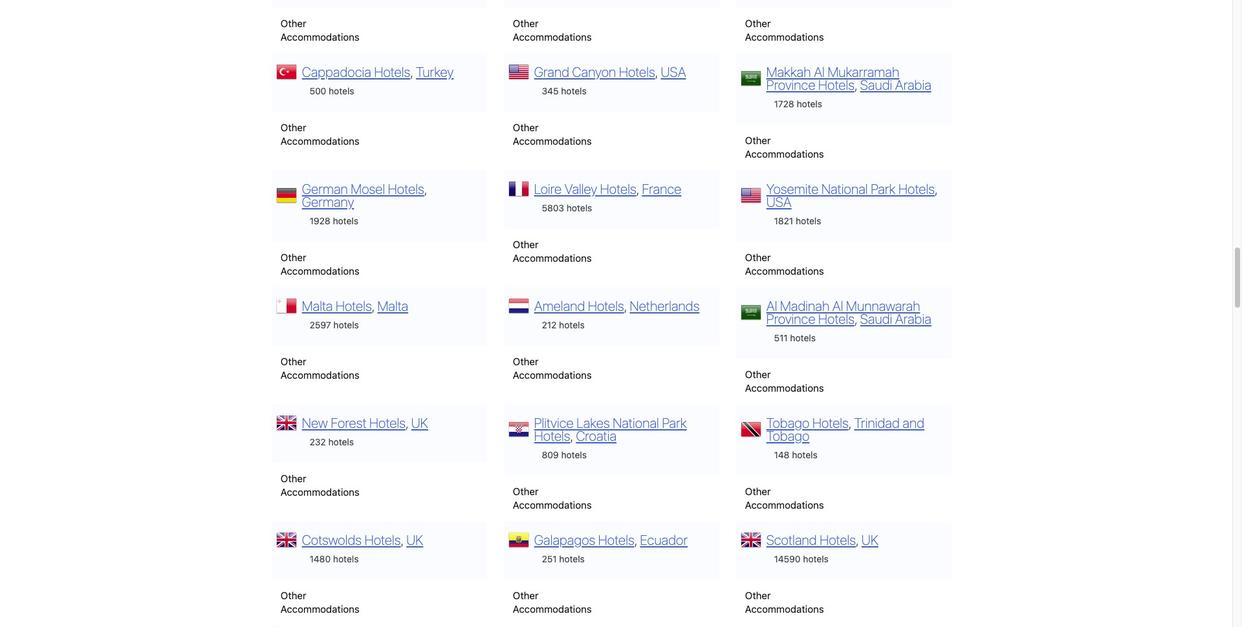Task type: locate. For each thing, give the bounding box(es) containing it.
accommodations up galapagos
[[513, 500, 592, 511]]

1 vertical spatial saudi arabia link
[[860, 311, 932, 327]]

0 vertical spatial arabia
[[895, 77, 932, 92]]

arabia
[[895, 77, 932, 92], [895, 311, 932, 327]]

uk inside cotswolds hotels , uk 1480 hotels
[[407, 532, 423, 548]]

mukarramah
[[828, 64, 900, 79]]

hotels inside malta hotels , malta 2597 hotels
[[334, 320, 359, 331]]

uk
[[411, 415, 428, 431], [407, 532, 423, 548], [862, 532, 879, 548]]

al inside the makkah al mukarramah province hotels
[[814, 64, 825, 79]]

malta hotels , malta 2597 hotels
[[302, 298, 408, 331]]

saudi arabia link for makkah al mukarramah province hotels
[[860, 77, 932, 92]]

other accommodations for german mosel hotels
[[281, 252, 360, 277]]

accommodations for plitvice lakes national park hotels
[[513, 500, 592, 511]]

uk link
[[411, 415, 428, 431], [407, 532, 423, 548], [862, 532, 879, 548]]

yosemite
[[767, 181, 819, 197]]

,
[[410, 64, 413, 79], [655, 64, 658, 79], [855, 77, 858, 92], [424, 181, 427, 197], [637, 181, 639, 197], [935, 181, 938, 197], [372, 298, 375, 314], [624, 298, 627, 314], [855, 311, 858, 327], [406, 415, 408, 431], [849, 415, 852, 431], [570, 428, 573, 444], [401, 532, 404, 548], [635, 532, 637, 548], [856, 532, 859, 548]]

2 , saudi arabia from the top
[[855, 311, 932, 327]]

809
[[542, 450, 559, 461]]

other
[[281, 18, 306, 29], [513, 18, 539, 29], [745, 18, 771, 29], [281, 122, 306, 133], [513, 122, 539, 133], [745, 135, 771, 146], [513, 239, 539, 251], [281, 252, 306, 264], [745, 252, 771, 264], [281, 356, 306, 368], [513, 356, 539, 368], [745, 369, 771, 381], [281, 473, 306, 485], [513, 486, 539, 498], [745, 486, 771, 498], [281, 590, 306, 602], [513, 590, 539, 602], [745, 590, 771, 602]]

, inside new forest hotels , uk 232 hotels
[[406, 415, 408, 431]]

0 vertical spatial park
[[871, 181, 896, 197]]

cotswolds
[[302, 532, 362, 548]]

trinidad and tobago
[[767, 415, 925, 444]]

other accommodations up the scotland
[[745, 486, 824, 511]]

saudi for mukarramah
[[860, 77, 893, 92]]

grand
[[534, 64, 569, 79]]

2 saudi from the top
[[860, 311, 893, 327]]

other for grand canyon hotels
[[513, 122, 539, 133]]

hotels inside scotland hotels , uk 14590 hotels
[[803, 554, 829, 565]]

0 vertical spatial usa
[[661, 64, 686, 79]]

2597
[[310, 320, 331, 331]]

other accommodations down '232'
[[281, 473, 360, 498]]

other accommodations for new forest hotels
[[281, 473, 360, 498]]

uk inside scotland hotels , uk 14590 hotels
[[862, 532, 879, 548]]

other accommodations for ameland hotels
[[513, 356, 592, 381]]

turkey
[[416, 64, 454, 79]]

0 horizontal spatial usa
[[661, 64, 686, 79]]

malta
[[302, 298, 333, 314], [378, 298, 408, 314]]

new forest hotels link
[[302, 415, 406, 431]]

uk for scotland hotels
[[862, 532, 879, 548]]

province up 511 hotels
[[767, 311, 816, 327]]

ameland hotels link
[[534, 298, 624, 314]]

hotels inside german mosel hotels , germany 1928 hotels
[[333, 216, 358, 227]]

other accommodations down the 345
[[513, 122, 592, 147]]

usa link
[[661, 64, 686, 79], [767, 194, 792, 210]]

1 malta from the left
[[302, 298, 333, 314]]

national right lakes
[[613, 415, 659, 431]]

hotels
[[374, 64, 410, 79], [619, 64, 655, 79], [819, 77, 855, 92], [388, 181, 424, 197], [600, 181, 637, 197], [899, 181, 935, 197], [336, 298, 372, 314], [588, 298, 624, 314], [819, 311, 855, 327], [370, 415, 406, 431], [813, 415, 849, 431], [534, 428, 570, 444], [365, 532, 401, 548], [598, 532, 635, 548], [820, 532, 856, 548]]

usa inside yosemite national park hotels , usa 1821 hotels
[[767, 194, 792, 210]]

hotels right 1821
[[796, 216, 822, 227]]

hotels down the scotland hotels link
[[803, 554, 829, 565]]

accommodations up the malta hotels link
[[281, 266, 360, 277]]

2 horizontal spatial al
[[833, 298, 844, 314]]

1 vertical spatial national
[[613, 415, 659, 431]]

croatia
[[576, 428, 617, 444]]

14590
[[774, 554, 801, 565]]

malta link
[[378, 298, 408, 314]]

other accommodations down 1821
[[745, 252, 824, 277]]

other accommodations up grand on the left top of the page
[[513, 18, 592, 43]]

hotels inside malta hotels , malta 2597 hotels
[[336, 298, 372, 314]]

accommodations up "new"
[[281, 370, 360, 381]]

, saudi arabia for al madinah al munnawarah province hotels
[[855, 311, 932, 327]]

uk for cotswolds hotels
[[407, 532, 423, 548]]

other for tobago hotels
[[745, 486, 771, 498]]

, saudi arabia
[[855, 77, 932, 92], [855, 311, 932, 327]]

other accommodations down 1480 at the bottom
[[281, 590, 360, 616]]

cappadocia
[[302, 64, 371, 79]]

plitvice lakes national park hotels link
[[534, 415, 687, 444]]

0 horizontal spatial usa link
[[661, 64, 686, 79]]

1 saudi arabia link from the top
[[860, 77, 932, 92]]

al
[[814, 64, 825, 79], [767, 298, 777, 314], [833, 298, 844, 314]]

1 arabia from the top
[[895, 77, 932, 92]]

makkah al mukarramah province hotels link
[[767, 64, 900, 92]]

accommodations down 1480 at the bottom
[[281, 604, 360, 616]]

, saudi arabia for makkah al mukarramah province hotels
[[855, 77, 932, 92]]

germany
[[302, 194, 354, 210]]

other for galapagos hotels
[[513, 590, 539, 602]]

tobago
[[767, 415, 810, 431], [767, 428, 810, 444]]

other for ameland hotels
[[513, 356, 539, 368]]

hotels inside cotswolds hotels , uk 1480 hotels
[[365, 532, 401, 548]]

hotels inside the makkah al mukarramah province hotels
[[819, 77, 855, 92]]

ecuador link
[[640, 532, 688, 548]]

0 vertical spatial , saudi arabia
[[855, 77, 932, 92]]

0 vertical spatial saudi
[[860, 77, 893, 92]]

national
[[822, 181, 868, 197], [613, 415, 659, 431]]

malta right the malta hotels link
[[378, 298, 408, 314]]

al right makkah
[[814, 64, 825, 79]]

hotels inside new forest hotels , uk 232 hotels
[[370, 415, 406, 431]]

galapagos
[[534, 532, 595, 548]]

other accommodations up makkah
[[745, 18, 824, 43]]

0 vertical spatial saudi arabia link
[[860, 77, 932, 92]]

accommodations for galapagos hotels
[[513, 604, 592, 616]]

accommodations up loire
[[513, 135, 592, 147]]

galapagos hotels link
[[534, 532, 635, 548]]

other for scotland hotels
[[745, 590, 771, 602]]

al madinah al munnawarah province hotels
[[767, 298, 921, 327]]

makkah
[[767, 64, 811, 79]]

accommodations for tobago hotels
[[745, 500, 824, 511]]

hotels
[[329, 86, 354, 97], [561, 86, 587, 97], [797, 99, 822, 110], [567, 203, 592, 214], [333, 216, 358, 227], [796, 216, 822, 227], [334, 320, 359, 331], [559, 320, 585, 331], [790, 333, 816, 344], [328, 437, 354, 448], [561, 450, 587, 461], [792, 450, 818, 461], [333, 554, 359, 565], [559, 554, 585, 565], [803, 554, 829, 565]]

other accommodations down 5803
[[513, 239, 592, 264]]

other accommodations up galapagos
[[513, 486, 592, 511]]

accommodations up ameland
[[513, 253, 592, 264]]

other accommodations up 'cappadocia'
[[281, 18, 360, 43]]

german mosel hotels , germany 1928 hotels
[[302, 181, 427, 227]]

other accommodations down the 2597
[[281, 356, 360, 381]]

hotels down the malta hotels link
[[334, 320, 359, 331]]

new forest hotels , uk 232 hotels
[[302, 415, 428, 448]]

uk link for new forest hotels
[[411, 415, 428, 431]]

accommodations up tobago hotels link at the right bottom
[[745, 383, 824, 394]]

other accommodations down '511'
[[745, 369, 824, 394]]

accommodations up the german
[[281, 135, 360, 147]]

arabia for makkah al mukarramah province hotels
[[895, 77, 932, 92]]

1 saudi from the top
[[860, 77, 893, 92]]

national right yosemite at the top right
[[822, 181, 868, 197]]

hotels inside ameland hotels , netherlands 212 hotels
[[588, 298, 624, 314]]

1 horizontal spatial usa
[[767, 194, 792, 210]]

1 horizontal spatial al
[[814, 64, 825, 79]]

netherlands link
[[630, 298, 700, 314]]

valley
[[565, 181, 597, 197]]

usa
[[661, 64, 686, 79], [767, 194, 792, 210]]

saudi arabia link
[[860, 77, 932, 92], [860, 311, 932, 327]]

munnawarah
[[846, 298, 921, 314]]

netherlands
[[630, 298, 700, 314]]

other accommodations down 14590
[[745, 590, 824, 616]]

1 horizontal spatial national
[[822, 181, 868, 197]]

province
[[767, 77, 816, 92], [767, 311, 816, 327]]

345
[[542, 86, 559, 97]]

0 horizontal spatial national
[[613, 415, 659, 431]]

galapagos hotels , ecuador 251 hotels
[[534, 532, 688, 565]]

usa link for yosemite national park hotels
[[767, 194, 792, 210]]

hotels right '1928'
[[333, 216, 358, 227]]

1 vertical spatial usa link
[[767, 194, 792, 210]]

1 vertical spatial usa
[[767, 194, 792, 210]]

accommodations up plitvice
[[513, 370, 592, 381]]

hotels down the valley
[[567, 203, 592, 214]]

hotels down 'cappadocia'
[[329, 86, 354, 97]]

germany link
[[302, 194, 354, 210]]

other accommodations down 251
[[513, 590, 592, 616]]

other for cotswolds hotels
[[281, 590, 306, 602]]

other accommodations down '1928'
[[281, 252, 360, 277]]

other accommodations for yosemite national park hotels
[[745, 252, 824, 277]]

al right madinah in the right of the page
[[833, 298, 844, 314]]

2 arabia from the top
[[895, 311, 932, 327]]

accommodations for cotswolds hotels
[[281, 604, 360, 616]]

2 saudi arabia link from the top
[[860, 311, 932, 327]]

1 tobago from the top
[[767, 415, 810, 431]]

other accommodations for plitvice lakes national park hotels
[[513, 486, 592, 511]]

malta up the 2597
[[302, 298, 333, 314]]

1 horizontal spatial park
[[871, 181, 896, 197]]

hotels inside ameland hotels , netherlands 212 hotels
[[559, 320, 585, 331]]

hotels inside "loire valley hotels , france 5803 hotels"
[[600, 181, 637, 197]]

1 province from the top
[[767, 77, 816, 92]]

uk inside new forest hotels , uk 232 hotels
[[411, 415, 428, 431]]

1 vertical spatial park
[[662, 415, 687, 431]]

usa inside grand canyon hotels , usa 345 hotels
[[661, 64, 686, 79]]

hotels inside cotswolds hotels , uk 1480 hotels
[[333, 554, 359, 565]]

accommodations down 14590
[[745, 604, 824, 616]]

hotels down cotswolds hotels 'link'
[[333, 554, 359, 565]]

hotels down galapagos
[[559, 554, 585, 565]]

accommodations down 251
[[513, 604, 592, 616]]

saudi
[[860, 77, 893, 92], [860, 311, 893, 327]]

1 horizontal spatial malta
[[378, 298, 408, 314]]

hotels right '511'
[[790, 333, 816, 344]]

other accommodations up yosemite at the top right
[[745, 135, 824, 160]]

2 province from the top
[[767, 311, 816, 327]]

accommodations for grand canyon hotels
[[513, 135, 592, 147]]

other accommodations down 500
[[281, 122, 360, 147]]

hotels inside german mosel hotels , germany 1928 hotels
[[388, 181, 424, 197]]

1 horizontal spatial usa link
[[767, 194, 792, 210]]

accommodations up cotswolds in the bottom of the page
[[281, 487, 360, 498]]

1728 hotels
[[774, 99, 822, 110]]

accommodations for loire valley hotels
[[513, 253, 592, 264]]

1 vertical spatial province
[[767, 311, 816, 327]]

2 tobago from the top
[[767, 428, 810, 444]]

accommodations for ameland hotels
[[513, 370, 592, 381]]

0 vertical spatial province
[[767, 77, 816, 92]]

al left madinah in the right of the page
[[767, 298, 777, 314]]

0 vertical spatial national
[[822, 181, 868, 197]]

german
[[302, 181, 348, 197]]

province up 1728
[[767, 77, 816, 92]]

other accommodations for al madinah al munnawarah province hotels
[[745, 369, 824, 394]]

hotels inside the galapagos hotels , ecuador 251 hotels
[[559, 554, 585, 565]]

accommodations up madinah in the right of the page
[[745, 266, 824, 277]]

other accommodations down '212' at left
[[513, 356, 592, 381]]

yosemite national park hotels , usa 1821 hotels
[[767, 181, 938, 227]]

hotels inside "loire valley hotels , france 5803 hotels"
[[567, 203, 592, 214]]

croatia link
[[576, 428, 617, 444]]

lakes
[[577, 415, 610, 431]]

1 vertical spatial arabia
[[895, 311, 932, 327]]

hotels down forest
[[328, 437, 354, 448]]

1480
[[310, 554, 331, 565]]

1 vertical spatial saudi
[[860, 311, 893, 327]]

accommodations up grand on the left top of the page
[[513, 31, 592, 43]]

1 , saudi arabia from the top
[[855, 77, 932, 92]]

0 vertical spatial usa link
[[661, 64, 686, 79]]

other accommodations
[[281, 18, 360, 43], [513, 18, 592, 43], [745, 18, 824, 43], [281, 122, 360, 147], [513, 122, 592, 147], [745, 135, 824, 160], [513, 239, 592, 264], [281, 252, 360, 277], [745, 252, 824, 277], [281, 356, 360, 381], [513, 356, 592, 381], [745, 369, 824, 394], [281, 473, 360, 498], [513, 486, 592, 511], [745, 486, 824, 511], [281, 590, 360, 616], [513, 590, 592, 616], [745, 590, 824, 616]]

accommodations up the scotland
[[745, 500, 824, 511]]

accommodations up yosemite at the top right
[[745, 148, 824, 160]]

hotels inside yosemite national park hotels , usa 1821 hotels
[[899, 181, 935, 197]]

hotels right the 345
[[561, 86, 587, 97]]

1 vertical spatial , saudi arabia
[[855, 311, 932, 327]]

other accommodations for grand canyon hotels
[[513, 122, 592, 147]]

hotels down ameland hotels 'link'
[[559, 320, 585, 331]]

0 horizontal spatial park
[[662, 415, 687, 431]]

148 hotels
[[774, 450, 818, 461]]

0 horizontal spatial malta
[[302, 298, 333, 314]]

hotels inside grand canyon hotels , usa 345 hotels
[[619, 64, 655, 79]]

saudi arabia link for al madinah al munnawarah province hotels
[[860, 311, 932, 327]]

province inside al madinah al munnawarah province hotels
[[767, 311, 816, 327]]

accommodations
[[281, 31, 360, 43], [513, 31, 592, 43], [745, 31, 824, 43], [281, 135, 360, 147], [513, 135, 592, 147], [745, 148, 824, 160], [513, 253, 592, 264], [281, 266, 360, 277], [745, 266, 824, 277], [281, 370, 360, 381], [513, 370, 592, 381], [745, 383, 824, 394], [281, 487, 360, 498], [513, 500, 592, 511], [745, 500, 824, 511], [281, 604, 360, 616], [513, 604, 592, 616], [745, 604, 824, 616]]

1728
[[774, 99, 795, 110]]

plitvice lakes national park hotels
[[534, 415, 687, 444]]

cotswolds hotels link
[[302, 532, 401, 548]]



Task type: vqa. For each thing, say whether or not it's contained in the screenshot.
other accommodations associated with Plitvice Lakes National Park Hotels
yes



Task type: describe. For each thing, give the bounding box(es) containing it.
cotswolds hotels , uk 1480 hotels
[[302, 532, 423, 565]]

809 hotels
[[542, 450, 587, 461]]

, inside ameland hotels , netherlands 212 hotels
[[624, 298, 627, 314]]

251
[[542, 554, 557, 565]]

france link
[[642, 181, 682, 197]]

other for al madinah al munnawarah province hotels
[[745, 369, 771, 381]]

, inside malta hotels , malta 2597 hotels
[[372, 298, 375, 314]]

tobago inside "trinidad and tobago"
[[767, 428, 810, 444]]

park inside yosemite national park hotels , usa 1821 hotels
[[871, 181, 896, 197]]

accommodations for al madinah al munnawarah province hotels
[[745, 383, 824, 394]]

1928
[[310, 216, 330, 227]]

cappadocia hotels link
[[302, 64, 410, 79]]

loire valley hotels , france 5803 hotels
[[534, 181, 682, 214]]

other for cappadocia hotels
[[281, 122, 306, 133]]

other accommodations for loire valley hotels
[[513, 239, 592, 264]]

trinidad
[[855, 415, 900, 431]]

trinidad and tobago link
[[767, 415, 925, 444]]

al madinah al munnawarah province hotels link
[[767, 298, 921, 327]]

, croatia
[[570, 428, 617, 444]]

511 hotels
[[774, 333, 816, 344]]

5803
[[542, 203, 564, 214]]

accommodations for yosemite national park hotels
[[745, 266, 824, 277]]

madinah
[[780, 298, 830, 314]]

accommodations for cappadocia hotels
[[281, 135, 360, 147]]

accommodations for german mosel hotels
[[281, 266, 360, 277]]

hotels inside new forest hotels , uk 232 hotels
[[328, 437, 354, 448]]

, inside "loire valley hotels , france 5803 hotels"
[[637, 181, 639, 197]]

ecuador
[[640, 532, 688, 548]]

212
[[542, 320, 557, 331]]

, inside scotland hotels , uk 14590 hotels
[[856, 532, 859, 548]]

511
[[774, 333, 788, 344]]

1821
[[774, 216, 794, 227]]

other for yosemite national park hotels
[[745, 252, 771, 264]]

german mosel hotels link
[[302, 181, 424, 197]]

hotels inside 'plitvice lakes national park hotels'
[[534, 428, 570, 444]]

hotels inside yosemite national park hotels , usa 1821 hotels
[[796, 216, 822, 227]]

hotels inside cappadocia hotels , turkey 500 hotels
[[374, 64, 410, 79]]

, inside grand canyon hotels , usa 345 hotels
[[655, 64, 658, 79]]

cappadocia hotels , turkey 500 hotels
[[302, 64, 454, 97]]

hotels right 1728
[[797, 99, 822, 110]]

accommodations for new forest hotels
[[281, 487, 360, 498]]

accommodations for makkah al mukarramah province hotels
[[745, 148, 824, 160]]

2 malta from the left
[[378, 298, 408, 314]]

500
[[310, 86, 326, 97]]

saudi for al
[[860, 311, 893, 327]]

province inside the makkah al mukarramah province hotels
[[767, 77, 816, 92]]

forest
[[331, 415, 367, 431]]

mosel
[[351, 181, 385, 197]]

hotels inside grand canyon hotels , usa 345 hotels
[[561, 86, 587, 97]]

232
[[310, 437, 326, 448]]

park inside 'plitvice lakes national park hotels'
[[662, 415, 687, 431]]

turkey link
[[416, 64, 454, 79]]

, inside yosemite national park hotels , usa 1821 hotels
[[935, 181, 938, 197]]

, inside german mosel hotels , germany 1928 hotels
[[424, 181, 427, 197]]

scotland
[[767, 532, 817, 548]]

canyon
[[572, 64, 616, 79]]

accommodations for scotland hotels
[[745, 604, 824, 616]]

new
[[302, 415, 328, 431]]

makkah al mukarramah province hotels
[[767, 64, 900, 92]]

tobago hotels ,
[[767, 415, 855, 431]]

other for german mosel hotels
[[281, 252, 306, 264]]

accommodations up 'cappadocia'
[[281, 31, 360, 43]]

other for plitvice lakes national park hotels
[[513, 486, 539, 498]]

uk link for scotland hotels
[[862, 532, 879, 548]]

hotels inside the galapagos hotels , ecuador 251 hotels
[[598, 532, 635, 548]]

ameland
[[534, 298, 585, 314]]

other for loire valley hotels
[[513, 239, 539, 251]]

tobago hotels link
[[767, 415, 849, 431]]

other accommodations for makkah al mukarramah province hotels
[[745, 135, 824, 160]]

hotels inside scotland hotels , uk 14590 hotels
[[820, 532, 856, 548]]

accommodations up makkah
[[745, 31, 824, 43]]

, inside the galapagos hotels , ecuador 251 hotels
[[635, 532, 637, 548]]

national inside 'plitvice lakes national park hotels'
[[613, 415, 659, 431]]

grand canyon hotels link
[[534, 64, 655, 79]]

and
[[903, 415, 925, 431]]

scotland hotels , uk 14590 hotels
[[767, 532, 879, 565]]

loire valley hotels link
[[534, 181, 637, 197]]

hotels right 809
[[561, 450, 587, 461]]

other for new forest hotels
[[281, 473, 306, 485]]

plitvice
[[534, 415, 574, 431]]

uk link for cotswolds hotels
[[407, 532, 423, 548]]

grand canyon hotels , usa 345 hotels
[[534, 64, 686, 97]]

, inside cappadocia hotels , turkey 500 hotels
[[410, 64, 413, 79]]

hotels right 148
[[792, 450, 818, 461]]

hotels inside cappadocia hotels , turkey 500 hotels
[[329, 86, 354, 97]]

, inside cotswolds hotels , uk 1480 hotels
[[401, 532, 404, 548]]

other accommodations for cappadocia hotels
[[281, 122, 360, 147]]

other for malta hotels
[[281, 356, 306, 368]]

national inside yosemite national park hotels , usa 1821 hotels
[[822, 181, 868, 197]]

other accommodations for tobago hotels
[[745, 486, 824, 511]]

ameland hotels , netherlands 212 hotels
[[534, 298, 700, 331]]

scotland hotels link
[[767, 532, 856, 548]]

other accommodations for cotswolds hotels
[[281, 590, 360, 616]]

other accommodations for galapagos hotels
[[513, 590, 592, 616]]

hotels inside al madinah al munnawarah province hotels
[[819, 311, 855, 327]]

malta hotels link
[[302, 298, 372, 314]]

0 horizontal spatial al
[[767, 298, 777, 314]]

other for makkah al mukarramah province hotels
[[745, 135, 771, 146]]

other accommodations for malta hotels
[[281, 356, 360, 381]]

148
[[774, 450, 790, 461]]

loire
[[534, 181, 562, 197]]

other accommodations for scotland hotels
[[745, 590, 824, 616]]

arabia for al madinah al munnawarah province hotels
[[895, 311, 932, 327]]

yosemite national park hotels link
[[767, 181, 935, 197]]

accommodations for malta hotels
[[281, 370, 360, 381]]

france
[[642, 181, 682, 197]]

usa link for grand canyon hotels
[[661, 64, 686, 79]]



